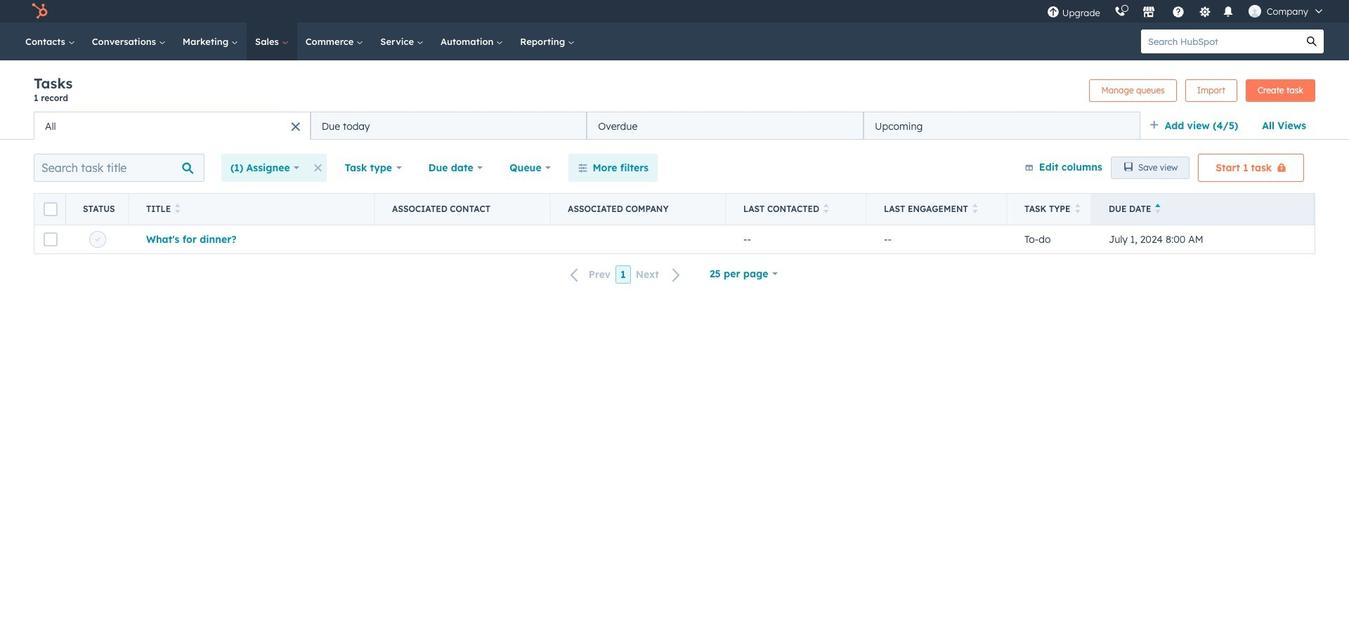 Task type: vqa. For each thing, say whether or not it's contained in the screenshot.
right Press to sort. icon
yes



Task type: describe. For each thing, give the bounding box(es) containing it.
pagination navigation
[[562, 266, 689, 284]]

4 press to sort. element from the left
[[1075, 204, 1080, 215]]

2 press to sort. image from the left
[[972, 204, 978, 214]]

1 column header from the left
[[34, 194, 66, 225]]

task status: not completed image
[[95, 237, 100, 243]]

2 column header from the left
[[66, 194, 129, 225]]

3 press to sort. element from the left
[[972, 204, 978, 215]]

ascending sort. press to sort descending. image
[[1155, 204, 1161, 214]]

2 press to sort. element from the left
[[823, 204, 829, 215]]

1 press to sort. element from the left
[[175, 204, 180, 215]]



Task type: locate. For each thing, give the bounding box(es) containing it.
4 column header from the left
[[551, 194, 727, 225]]

jacob simon image
[[1248, 5, 1261, 18]]

press to sort. image
[[175, 204, 180, 214]]

tab list
[[34, 112, 1140, 140]]

Search HubSpot search field
[[1141, 30, 1300, 53]]

menu
[[1040, 0, 1332, 22]]

press to sort. image
[[823, 204, 829, 214], [972, 204, 978, 214], [1075, 204, 1080, 214]]

1 horizontal spatial press to sort. image
[[972, 204, 978, 214]]

2 horizontal spatial press to sort. image
[[1075, 204, 1080, 214]]

banner
[[34, 74, 1315, 112]]

3 press to sort. image from the left
[[1075, 204, 1080, 214]]

ascending sort. press to sort descending. element
[[1155, 204, 1161, 215]]

Search task title search field
[[34, 154, 204, 182]]

marketplaces image
[[1142, 6, 1155, 19]]

1 press to sort. image from the left
[[823, 204, 829, 214]]

press to sort. element
[[175, 204, 180, 215], [823, 204, 829, 215], [972, 204, 978, 215], [1075, 204, 1080, 215]]

3 column header from the left
[[375, 194, 551, 225]]

column header
[[34, 194, 66, 225], [66, 194, 129, 225], [375, 194, 551, 225], [551, 194, 727, 225]]

0 horizontal spatial press to sort. image
[[823, 204, 829, 214]]



